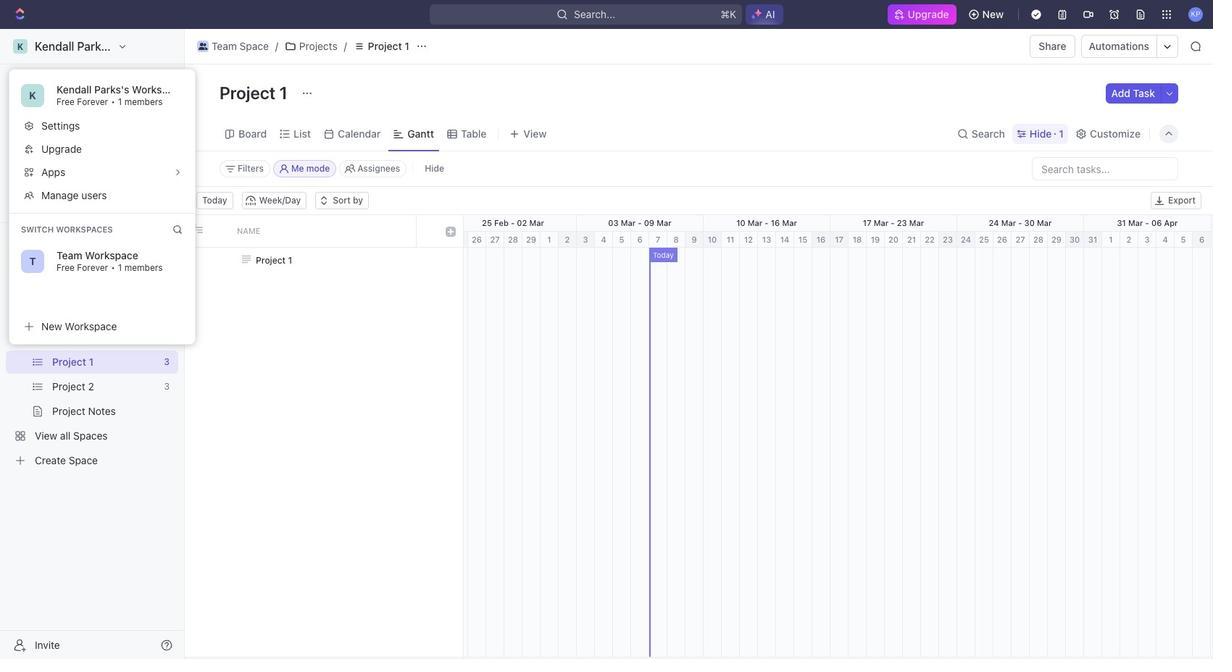 Task type: locate. For each thing, give the bounding box(es) containing it.
team space inside sidebar navigation
[[35, 307, 92, 319]]

18 element
[[849, 232, 867, 248]]

 image left "feb"
[[446, 227, 456, 237]]

8
[[674, 235, 679, 244]]

29 element down the 02
[[523, 232, 541, 248]]

1 horizontal spatial space
[[240, 40, 269, 52]]

search button
[[953, 124, 1010, 144]]

gantt
[[408, 127, 434, 140]]

2 29 element from the left
[[1048, 232, 1066, 248]]

board
[[238, 127, 267, 140]]

apr
[[1164, 218, 1178, 228]]

29 element
[[523, 232, 541, 248], [1048, 232, 1066, 248]]

5 - from the left
[[1019, 218, 1022, 228]]

upgrade link
[[888, 4, 957, 25]]

5 down 31 mar - 06 apr element
[[1181, 235, 1186, 244]]

11 element
[[722, 232, 740, 248]]

2 down the 31 mar - 06 apr
[[1127, 235, 1132, 244]]

new right the upgrade link
[[983, 8, 1004, 20]]

25
[[482, 218, 492, 228], [454, 235, 464, 244], [979, 235, 989, 244]]

workspace inside sidebar navigation
[[119, 40, 179, 53]]

team right the user group image
[[212, 40, 237, 52]]

8 mar from the left
[[1001, 218, 1016, 228]]

0 horizontal spatial k
[[17, 41, 23, 52]]

0 vertical spatial 31
[[1117, 218, 1126, 228]]

docs link
[[6, 120, 178, 143]]

column header
[[185, 215, 207, 247], [207, 215, 228, 247], [417, 215, 439, 247], [439, 215, 463, 247]]

0 horizontal spatial /
[[275, 40, 278, 52]]

project 1 inside project 1 cell
[[256, 255, 292, 266]]

2 members from the top
[[125, 262, 163, 273]]

projects inside tree
[[43, 331, 82, 344]]

team workspace
[[57, 249, 138, 262]]

29 left 30 element
[[1052, 235, 1062, 244]]

export button
[[1151, 192, 1202, 209]]

21
[[907, 235, 916, 244]]

4 mar from the left
[[748, 218, 763, 228]]

27 element down 24 mar - 30 mar element
[[1012, 232, 1030, 248]]

17 mar - 23 mar element
[[831, 215, 958, 231]]

10 up 12
[[737, 218, 746, 228]]

28 element
[[504, 232, 523, 248], [1030, 232, 1048, 248]]

1 26 element from the left
[[468, 232, 486, 248]]

0 horizontal spatial 31
[[1089, 235, 1098, 244]]

24 for 24 mar - 30 mar
[[989, 218, 999, 228]]

12
[[744, 235, 753, 244]]

upgrade left 'new' button
[[908, 8, 949, 20]]

0 vertical spatial hide
[[1030, 127, 1052, 140]]

1 vertical spatial parks's
[[94, 83, 129, 96]]

0 horizontal spatial space
[[63, 307, 92, 319]]

kendall parks's workspace up settings button
[[57, 83, 185, 96]]

27 element
[[486, 232, 504, 248], [1012, 232, 1030, 248]]

1 vertical spatial new
[[41, 320, 62, 333]]

share button
[[1030, 35, 1075, 58]]

workspace inside new workspace button
[[65, 320, 117, 333]]

1 horizontal spatial 30
[[1070, 235, 1080, 244]]

1 horizontal spatial 16
[[817, 235, 826, 244]]

25 feb - 02 mar element
[[450, 215, 577, 231]]

0 vertical spatial members
[[125, 96, 163, 107]]

2 26 from the left
[[997, 235, 1008, 244]]

26 down 24 mar - 30 mar
[[997, 235, 1008, 244]]

1 horizontal spatial team space link
[[194, 38, 272, 55]]

- inside 03 mar - 09 mar 'element'
[[638, 218, 642, 228]]

0 horizontal spatial 27
[[490, 235, 500, 244]]

0 horizontal spatial team space
[[35, 307, 92, 319]]

10 for 10
[[708, 235, 717, 244]]

team right 'team space, ,' element
[[35, 307, 60, 319]]

project
[[368, 40, 402, 52], [220, 83, 276, 103], [256, 255, 286, 266]]

2 column header from the left
[[207, 215, 228, 247]]

26 element down "25 feb - 02 mar"
[[468, 232, 486, 248]]

new right 'team space, ,' element
[[41, 320, 62, 333]]

- for 09
[[638, 218, 642, 228]]

25 for 1st '25' element from right
[[979, 235, 989, 244]]

28 down 24 mar - 30 mar element
[[1034, 235, 1044, 244]]

workspaces
[[56, 225, 113, 234]]

kendall up home
[[35, 40, 74, 53]]

31 for 31 mar - 06 apr
[[1117, 218, 1126, 228]]

10 mar - 16 mar element
[[704, 215, 831, 231]]

3 down 03 mar - 09 mar 'element'
[[583, 235, 588, 244]]

kendall
[[35, 40, 74, 53], [57, 83, 92, 96]]

tree inside sidebar navigation
[[6, 277, 178, 473]]

1 horizontal spatial today
[[653, 251, 674, 259]]

0 vertical spatial 16
[[771, 218, 780, 228]]

add task
[[1112, 87, 1155, 99]]

team space right the user group image
[[212, 40, 269, 52]]

2 28 from the left
[[1034, 235, 1044, 244]]

free forever down team workspace
[[57, 262, 108, 273]]

16
[[771, 218, 780, 228], [817, 235, 826, 244]]

31 element
[[1084, 232, 1102, 248]]

1 vertical spatial projects link
[[43, 326, 138, 349]]

dashboards
[[35, 149, 91, 162]]

0 vertical spatial free forever
[[57, 96, 108, 107]]

hide 1
[[1030, 127, 1064, 140]]

0 vertical spatial 1 members
[[118, 96, 163, 107]]

1 vertical spatial space
[[63, 307, 92, 319]]

workspace down team workspace
[[65, 320, 117, 333]]

1 vertical spatial upgrade
[[41, 143, 82, 155]]

26 element down 24 mar - 30 mar
[[994, 232, 1012, 248]]

2 29 from the left
[[1052, 235, 1062, 244]]

26
[[472, 235, 482, 244], [997, 235, 1008, 244]]

10 element
[[704, 232, 722, 248]]

workspace left the user group image
[[119, 40, 179, 53]]

home
[[35, 75, 63, 88]]

2 vertical spatial project
[[256, 255, 286, 266]]

1 horizontal spatial 6
[[1200, 235, 1205, 244]]

30 inside 24 mar - 30 mar element
[[1025, 218, 1035, 228]]

6 down 03 mar - 09 mar 'element'
[[637, 235, 643, 244]]

0 horizontal spatial 23
[[897, 218, 907, 228]]

2 free forever from the top
[[57, 262, 108, 273]]

1 horizontal spatial 29 element
[[1048, 232, 1066, 248]]

forever for parks's
[[77, 96, 108, 107]]

kendall up inbox
[[57, 83, 92, 96]]

upgrade down settings
[[41, 143, 82, 155]]

free forever down home link
[[57, 96, 108, 107]]

team space link
[[194, 38, 272, 55], [35, 302, 138, 325]]

space
[[240, 40, 269, 52], [63, 307, 92, 319]]

new inside button
[[983, 8, 1004, 20]]

25 for 25 feb - 02 mar
[[482, 218, 492, 228]]

1 6 from the left
[[637, 235, 643, 244]]

1 horizontal spatial 28
[[1034, 235, 1044, 244]]

1 27 element from the left
[[486, 232, 504, 248]]

table
[[461, 127, 487, 140]]

15 element
[[794, 232, 813, 248]]

- inside 17 mar - 23 mar element
[[891, 218, 895, 228]]

25 element
[[450, 232, 468, 248], [976, 232, 994, 248]]

25 down 25 feb - 02 mar element
[[454, 235, 464, 244]]

search
[[972, 127, 1005, 140]]

23 right 22 element
[[943, 235, 953, 244]]

6
[[637, 235, 643, 244], [1200, 235, 1205, 244]]

29 down the 02
[[526, 235, 536, 244]]

0 vertical spatial upgrade
[[908, 8, 949, 20]]

4 column header from the left
[[439, 215, 463, 247]]

1 vertical spatial project 1
[[220, 83, 291, 103]]

workspace
[[119, 40, 179, 53], [132, 83, 185, 96], [85, 249, 138, 262], [65, 320, 117, 333]]

inbox link
[[6, 95, 178, 118]]

1 horizontal spatial upgrade
[[908, 8, 949, 20]]

31 for 31
[[1089, 235, 1098, 244]]

forever down team workspace
[[77, 262, 108, 273]]

17 element
[[831, 232, 849, 248]]

0 vertical spatial new
[[983, 8, 1004, 20]]

4 - from the left
[[891, 218, 895, 228]]

1 28 from the left
[[508, 235, 518, 244]]

1 horizontal spatial team space
[[212, 40, 269, 52]]

tree
[[6, 277, 178, 473]]

1 members up settings button
[[118, 96, 163, 107]]

3
[[583, 235, 588, 244], [1145, 235, 1150, 244]]

team space, , element
[[13, 306, 28, 320]]

1 members from the top
[[125, 96, 163, 107]]

1 vertical spatial projects
[[43, 331, 82, 344]]

1 4 from the left
[[601, 235, 606, 244]]

upgrade button
[[15, 138, 189, 161]]

17 up 19
[[863, 218, 872, 228]]

- inside 10 mar - 16 mar element
[[765, 218, 769, 228]]

1 - from the left
[[511, 218, 515, 228]]

1 horizontal spatial projects
[[299, 40, 338, 52]]

16 element
[[813, 232, 831, 248]]

27 down 24 mar - 30 mar element
[[1016, 235, 1025, 244]]

25 feb - 02 mar
[[482, 218, 544, 228]]

17
[[863, 218, 872, 228], [835, 235, 844, 244]]

2 down 25 feb - 02 mar element
[[565, 235, 570, 244]]

27
[[490, 235, 500, 244], [1016, 235, 1025, 244]]

kendall parks's workspace up home link
[[35, 40, 179, 53]]

1 vertical spatial 17
[[835, 235, 844, 244]]

28 element down 25 feb - 02 mar element
[[504, 232, 523, 248]]

space right the user group image
[[240, 40, 269, 52]]

team down "switch workspaces"
[[57, 249, 82, 262]]

3 down 31 mar - 06 apr element
[[1145, 235, 1150, 244]]

0 horizontal spatial 25 element
[[450, 232, 468, 248]]

1 forever from the top
[[77, 96, 108, 107]]

0 vertical spatial team
[[212, 40, 237, 52]]

name column header
[[228, 215, 417, 247]]

6 - from the left
[[1146, 218, 1150, 228]]

2 - from the left
[[638, 218, 642, 228]]

1 27 from the left
[[490, 235, 500, 244]]

2 6 from the left
[[1200, 235, 1205, 244]]

1 horizontal spatial  image
[[446, 227, 456, 237]]

 image down today button
[[192, 224, 203, 234]]

4 down 03 mar - 09 mar 'element'
[[601, 235, 606, 244]]

25 left "feb"
[[482, 218, 492, 228]]

search...
[[574, 8, 616, 20]]

0 horizontal spatial 24
[[961, 235, 971, 244]]

0 vertical spatial 24
[[989, 218, 999, 228]]

0 vertical spatial team space link
[[194, 38, 272, 55]]

upgrade inside button
[[41, 143, 82, 155]]

new inside button
[[41, 320, 62, 333]]

24
[[989, 218, 999, 228], [961, 235, 971, 244]]

space up new workspace
[[63, 307, 92, 319]]

28
[[508, 235, 518, 244], [1034, 235, 1044, 244]]

19
[[871, 235, 880, 244]]

1 horizontal spatial k
[[29, 89, 36, 101]]

inbox
[[35, 100, 60, 112]]

kendall parks's workspace for top kendall parks's workspace, , element
[[35, 40, 179, 53]]

17 for 17 mar - 23 mar
[[863, 218, 872, 228]]

members for workspace
[[125, 262, 163, 273]]

1 horizontal spatial 27 element
[[1012, 232, 1030, 248]]

forever for workspace
[[77, 262, 108, 273]]

1 members down team workspace
[[118, 262, 163, 273]]

0 horizontal spatial new
[[41, 320, 62, 333]]

members up settings button
[[125, 96, 163, 107]]

parks's up home link
[[77, 40, 116, 53]]

26 element
[[468, 232, 486, 248], [994, 232, 1012, 248]]

0 horizontal spatial hide
[[425, 163, 444, 174]]

2 1 members from the top
[[118, 262, 163, 273]]

25 right 24 element
[[979, 235, 989, 244]]

28 for second 28 element from the right
[[508, 235, 518, 244]]

forever
[[77, 96, 108, 107], [77, 262, 108, 273]]

0 vertical spatial k
[[17, 41, 23, 52]]

30 element
[[1066, 232, 1084, 248]]

1 members
[[118, 96, 163, 107], [118, 262, 163, 273]]

0 vertical spatial 17
[[863, 218, 872, 228]]

1 1 members from the top
[[118, 96, 163, 107]]

1 horizontal spatial hide
[[1030, 127, 1052, 140]]

1 vertical spatial 1 members
[[118, 262, 163, 273]]

timesheets
[[35, 174, 89, 186]]

hide down gantt on the left
[[425, 163, 444, 174]]

1 vertical spatial 24
[[961, 235, 971, 244]]

parks's
[[77, 40, 116, 53], [94, 83, 129, 96]]

2 5 from the left
[[1181, 235, 1186, 244]]

parks's up settings button
[[94, 83, 129, 96]]

 image
[[192, 224, 203, 234], [446, 227, 456, 237]]

0 vertical spatial 10
[[737, 218, 746, 228]]

1 horizontal spatial 26
[[997, 235, 1008, 244]]

0 horizontal spatial 3
[[583, 235, 588, 244]]

31 left 06
[[1117, 218, 1126, 228]]

23 up 20
[[897, 218, 907, 228]]

1 mar from the left
[[529, 218, 544, 228]]

23 element
[[939, 232, 958, 248]]

- for 23
[[891, 218, 895, 228]]

2 forever from the top
[[77, 262, 108, 273]]

29 element left 31 element
[[1048, 232, 1066, 248]]

project inside cell
[[256, 255, 286, 266]]

1 vertical spatial 16
[[817, 235, 826, 244]]

1 26 from the left
[[472, 235, 482, 244]]

- inside 24 mar - 30 mar element
[[1019, 218, 1022, 228]]

2 horizontal spatial 25
[[979, 235, 989, 244]]

1 vertical spatial k
[[29, 89, 36, 101]]

hide right search
[[1030, 127, 1052, 140]]

1 free forever from the top
[[57, 96, 108, 107]]

2
[[565, 235, 570, 244], [1127, 235, 1132, 244]]

1 vertical spatial hide
[[425, 163, 444, 174]]

16 up 13
[[771, 218, 780, 228]]

1 25 element from the left
[[450, 232, 468, 248]]

assignees button
[[339, 160, 407, 178]]

2 free from the top
[[57, 262, 75, 273]]

23
[[897, 218, 907, 228], [943, 235, 953, 244]]

free
[[57, 96, 75, 107], [57, 262, 75, 273]]

1 vertical spatial team space link
[[35, 302, 138, 325]]

25 element right 23 element
[[976, 232, 994, 248]]

new
[[983, 8, 1004, 20], [41, 320, 62, 333]]

team space up new workspace
[[35, 307, 92, 319]]

0 horizontal spatial 2
[[565, 235, 570, 244]]

list
[[294, 127, 311, 140]]

1 / from the left
[[275, 40, 278, 52]]

10
[[737, 218, 746, 228], [708, 235, 717, 244]]

0 vertical spatial kendall parks's workspace, , element
[[13, 39, 28, 54]]

25 element down 25 feb - 02 mar element
[[450, 232, 468, 248]]

03 mar - 09 mar element
[[577, 215, 704, 231]]

17 right 16 element
[[835, 235, 844, 244]]

1 horizontal spatial 29
[[1052, 235, 1062, 244]]

1 horizontal spatial 2
[[1127, 235, 1132, 244]]

- inside 25 feb - 02 mar element
[[511, 218, 515, 228]]

0 horizontal spatial 29
[[526, 235, 536, 244]]

20 element
[[885, 232, 903, 248]]

3 - from the left
[[765, 218, 769, 228]]

0 horizontal spatial 4
[[601, 235, 606, 244]]

26 down "25 feb - 02 mar"
[[472, 235, 482, 244]]

project 1 tree grid
[[185, 215, 463, 657]]

27 element down "feb"
[[486, 232, 504, 248]]

3 column header from the left
[[417, 215, 439, 247]]

16 right 15 element
[[817, 235, 826, 244]]

members down team workspace
[[125, 262, 163, 273]]

1
[[405, 40, 409, 52], [279, 83, 288, 103], [118, 96, 122, 107], [1059, 127, 1064, 140], [547, 235, 551, 244], [1109, 235, 1113, 244], [288, 255, 292, 266], [118, 262, 122, 273]]

team inside tree
[[35, 307, 60, 319]]

1 horizontal spatial 27
[[1016, 235, 1025, 244]]

- inside 31 mar - 06 apr element
[[1146, 218, 1150, 228]]

1 vertical spatial 10
[[708, 235, 717, 244]]

5 down 03 mar - 09 mar
[[619, 235, 624, 244]]

today inside button
[[202, 195, 227, 206]]

0 horizontal spatial  image
[[192, 224, 203, 234]]

19 element
[[867, 232, 885, 248]]

manage
[[41, 189, 79, 202]]

1 horizontal spatial 3
[[1145, 235, 1150, 244]]

2 / from the left
[[344, 40, 347, 52]]

28 down 25 feb - 02 mar element
[[508, 235, 518, 244]]

0 horizontal spatial 17
[[835, 235, 844, 244]]

0 vertical spatial 23
[[897, 218, 907, 228]]

1 vertical spatial members
[[125, 262, 163, 273]]

0 horizontal spatial 30
[[1025, 218, 1035, 228]]

name row
[[185, 215, 463, 248]]

4 down apr
[[1163, 235, 1168, 244]]

new button
[[962, 3, 1013, 26]]

1 inside cell
[[288, 255, 292, 266]]

28 element down 24 mar - 30 mar element
[[1030, 232, 1048, 248]]

02
[[517, 218, 527, 228]]

free up settings
[[57, 96, 75, 107]]

automations button
[[1082, 36, 1157, 57]]

favorites button
[[6, 232, 64, 249]]

27 down "feb"
[[490, 235, 500, 244]]

2 vertical spatial team
[[35, 307, 60, 319]]

31 mar - 06 apr
[[1117, 218, 1178, 228]]

29
[[526, 235, 536, 244], [1052, 235, 1062, 244]]

1 vertical spatial 23
[[943, 235, 953, 244]]

1 vertical spatial team space
[[35, 307, 92, 319]]

k
[[17, 41, 23, 52], [29, 89, 36, 101]]

6 down export button
[[1200, 235, 1205, 244]]

free right team workspace, , element
[[57, 262, 75, 273]]

31 right 30 element
[[1089, 235, 1098, 244]]

0 horizontal spatial 16
[[771, 218, 780, 228]]

10 right 9
[[708, 235, 717, 244]]

20
[[889, 235, 899, 244]]

1 horizontal spatial 25
[[482, 218, 492, 228]]

hide inside button
[[425, 163, 444, 174]]

4
[[601, 235, 606, 244], [1163, 235, 1168, 244]]

1 vertical spatial 30
[[1070, 235, 1080, 244]]

0 vertical spatial free
[[57, 96, 75, 107]]

0 vertical spatial today
[[202, 195, 227, 206]]

21 element
[[903, 232, 921, 248]]

14
[[780, 235, 790, 244]]

team
[[212, 40, 237, 52], [57, 249, 82, 262], [35, 307, 60, 319]]

10 mar - 16 mar
[[737, 218, 797, 228]]

1 horizontal spatial 17
[[863, 218, 872, 228]]

space inside tree
[[63, 307, 92, 319]]

0 vertical spatial project 1
[[368, 40, 409, 52]]

1 horizontal spatial 4
[[1163, 235, 1168, 244]]

0 horizontal spatial 26 element
[[468, 232, 486, 248]]

kendall parks's workspace inside sidebar navigation
[[35, 40, 179, 53]]

1 horizontal spatial /
[[344, 40, 347, 52]]

2 27 from the left
[[1016, 235, 1025, 244]]

1 horizontal spatial 10
[[737, 218, 746, 228]]

2 vertical spatial project 1
[[256, 255, 292, 266]]

0 horizontal spatial 27 element
[[486, 232, 504, 248]]

hide
[[1030, 127, 1052, 140], [425, 163, 444, 174]]

1 29 element from the left
[[523, 232, 541, 248]]

0 vertical spatial forever
[[77, 96, 108, 107]]

1 horizontal spatial 25 element
[[976, 232, 994, 248]]

tree containing team space
[[6, 277, 178, 473]]

1 free from the top
[[57, 96, 75, 107]]

mar
[[529, 218, 544, 228], [621, 218, 636, 228], [657, 218, 672, 228], [748, 218, 763, 228], [782, 218, 797, 228], [874, 218, 889, 228], [909, 218, 924, 228], [1001, 218, 1016, 228], [1037, 218, 1052, 228], [1129, 218, 1143, 228]]

kendall parks's workspace, , element
[[13, 39, 28, 54], [21, 84, 44, 107]]

forever down home link
[[77, 96, 108, 107]]

1 horizontal spatial 5
[[1181, 235, 1186, 244]]

project 1 inside project 1 link
[[368, 40, 409, 52]]

0 vertical spatial 30
[[1025, 218, 1035, 228]]



Task type: vqa. For each thing, say whether or not it's contained in the screenshot.
"Team Reporting" icon
no



Task type: describe. For each thing, give the bounding box(es) containing it.
free for team
[[57, 262, 75, 273]]

2 mar from the left
[[621, 218, 636, 228]]

Search tasks... text field
[[1033, 158, 1178, 180]]

1 vertical spatial today
[[653, 251, 674, 259]]

add
[[1112, 87, 1131, 99]]

18
[[853, 235, 862, 244]]

11
[[727, 235, 735, 244]]

new workspace
[[41, 320, 117, 333]]

project 1 - 0.00% row
[[185, 248, 463, 273]]

30 inside 30 element
[[1070, 235, 1080, 244]]

1 members for parks's
[[118, 96, 163, 107]]

7 mar from the left
[[909, 218, 924, 228]]

gantt link
[[405, 124, 434, 144]]

automations
[[1089, 40, 1150, 52]]

calendar link
[[335, 124, 381, 144]]

0 vertical spatial projects link
[[281, 38, 341, 55]]

new for new workspace
[[41, 320, 62, 333]]

24 for 24
[[961, 235, 971, 244]]

6 mar from the left
[[874, 218, 889, 228]]

kendall parks's workspace for bottommost kendall parks's workspace, , element
[[57, 83, 185, 96]]

favorites
[[12, 235, 50, 246]]

31 mar - 06 apr element
[[1084, 215, 1212, 231]]

switch
[[21, 225, 54, 234]]

0 vertical spatial team space
[[212, 40, 269, 52]]

t
[[29, 255, 36, 267]]

17 mar - 23 mar
[[863, 218, 924, 228]]

add task button
[[1106, 83, 1161, 104]]

hide button
[[419, 160, 450, 178]]

22 element
[[921, 232, 939, 248]]

1 vertical spatial kendall
[[57, 83, 92, 96]]

spaces
[[12, 259, 42, 270]]

name
[[237, 226, 261, 236]]

0 vertical spatial project
[[368, 40, 402, 52]]

user group image
[[198, 43, 207, 50]]

share
[[1039, 40, 1067, 52]]

export
[[1169, 195, 1196, 206]]

hide for hide
[[425, 163, 444, 174]]

manage users button
[[15, 184, 189, 207]]

customize button
[[1071, 124, 1145, 144]]

free for kendall
[[57, 96, 75, 107]]

24 mar - 30 mar element
[[958, 215, 1084, 231]]

13
[[762, 235, 771, 244]]

2 3 from the left
[[1145, 235, 1150, 244]]

users
[[81, 189, 107, 202]]

settings
[[41, 120, 80, 132]]

board link
[[236, 124, 267, 144]]

manage users
[[41, 189, 107, 202]]

03 mar - 09 mar
[[608, 218, 672, 228]]

24 mar - 30 mar
[[989, 218, 1052, 228]]

free forever for team
[[57, 262, 108, 273]]

dashboards link
[[6, 144, 178, 167]]

team space link inside tree
[[35, 302, 138, 325]]

13 element
[[758, 232, 776, 248]]

9
[[692, 235, 697, 244]]

free forever for kendall
[[57, 96, 108, 107]]

1 3 from the left
[[583, 235, 588, 244]]

workspace up settings button
[[132, 83, 185, 96]]

- for 16
[[765, 218, 769, 228]]

timesheets link
[[6, 169, 178, 192]]

7
[[656, 235, 661, 244]]

1 vertical spatial team
[[57, 249, 82, 262]]

customize
[[1090, 127, 1141, 140]]

1 28 element from the left
[[504, 232, 523, 248]]

⌘k
[[721, 8, 737, 20]]

1 members for workspace
[[118, 262, 163, 273]]

9 mar from the left
[[1037, 218, 1052, 228]]

22
[[925, 235, 935, 244]]

table link
[[458, 124, 487, 144]]

team workspace, , element
[[21, 250, 44, 273]]

feb
[[494, 218, 509, 228]]

5 mar from the left
[[782, 218, 797, 228]]

apps button
[[15, 161, 189, 184]]

k inside sidebar navigation
[[17, 41, 23, 52]]

2 2 from the left
[[1127, 235, 1132, 244]]

apps
[[41, 166, 65, 178]]

1 5 from the left
[[619, 235, 624, 244]]

1 29 from the left
[[526, 235, 536, 244]]

1 2 from the left
[[565, 235, 570, 244]]

0 horizontal spatial projects link
[[43, 326, 138, 349]]

1 vertical spatial kendall parks's workspace, , element
[[21, 84, 44, 107]]

09
[[644, 218, 655, 228]]

2 25 element from the left
[[976, 232, 994, 248]]

2 4 from the left
[[1163, 235, 1168, 244]]

docs
[[35, 125, 59, 137]]

project 1 cell
[[228, 248, 417, 273]]

1 column header from the left
[[185, 215, 207, 247]]

0 vertical spatial space
[[240, 40, 269, 52]]

2 26 element from the left
[[994, 232, 1012, 248]]

list link
[[291, 124, 311, 144]]

25 for second '25' element from right
[[454, 235, 464, 244]]

28 for 1st 28 element from right
[[1034, 235, 1044, 244]]

- for 06
[[1146, 218, 1150, 228]]

10 mar from the left
[[1129, 218, 1143, 228]]

switch workspaces
[[21, 225, 113, 234]]

workspace down workspaces at the left top
[[85, 249, 138, 262]]

hide for hide 1
[[1030, 127, 1052, 140]]

members for parks's
[[125, 96, 163, 107]]

14 element
[[776, 232, 794, 248]]

1 vertical spatial project
[[220, 83, 276, 103]]

12 element
[[740, 232, 758, 248]]

1 horizontal spatial 23
[[943, 235, 953, 244]]

2 27 element from the left
[[1012, 232, 1030, 248]]

sidebar navigation
[[0, 29, 185, 660]]

06
[[1152, 218, 1162, 228]]

parks's inside sidebar navigation
[[77, 40, 116, 53]]

calendar
[[338, 127, 381, 140]]

24 element
[[958, 232, 976, 248]]

assignees
[[357, 163, 400, 174]]

10 for 10 mar - 16 mar
[[737, 218, 746, 228]]

15
[[799, 235, 808, 244]]

03
[[608, 218, 619, 228]]

new for new
[[983, 8, 1004, 20]]

task
[[1133, 87, 1155, 99]]

today button
[[196, 192, 233, 209]]

17 for 17
[[835, 235, 844, 244]]

2 28 element from the left
[[1030, 232, 1048, 248]]

kendall inside sidebar navigation
[[35, 40, 74, 53]]

3 mar from the left
[[657, 218, 672, 228]]

settings button
[[15, 115, 189, 138]]

- for 30
[[1019, 218, 1022, 228]]

project 1 link
[[350, 38, 413, 55]]

new workspace button
[[15, 315, 189, 339]]

- for 02
[[511, 218, 515, 228]]

invite
[[35, 639, 60, 651]]

home link
[[6, 70, 178, 94]]



